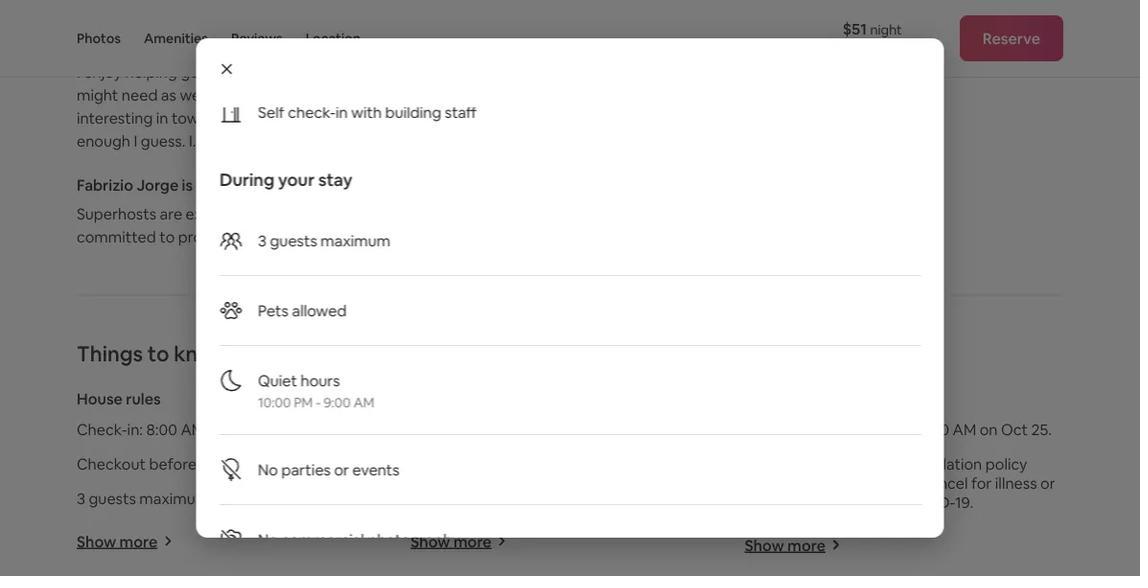Task type: vqa. For each thing, say whether or not it's contained in the screenshot.
rightmost 8:00
yes



Task type: locate. For each thing, give the bounding box(es) containing it.
providing
[[178, 227, 245, 247]]

guests up well in the left of the page
[[181, 62, 228, 82]]

pm for 3:00
[[234, 454, 256, 474]]

stay
[[164, 33, 195, 53], [318, 169, 352, 191]]

italian
[[403, 108, 445, 128]]

your inside house rules 'dialog'
[[278, 169, 314, 191]]

show more button
[[77, 532, 173, 551], [411, 532, 507, 551], [745, 535, 841, 555]]

cancellation up covid-
[[897, 454, 982, 474]]

1 vertical spatial 3 guests maximum
[[77, 489, 209, 508]]

- left 4:00
[[208, 420, 213, 439]]

things
[[311, 85, 355, 105]]

- left 9:00
[[315, 394, 320, 411]]

maximum
[[320, 231, 390, 250], [139, 489, 209, 508]]

1 vertical spatial cancellation
[[897, 454, 982, 474]]

1 horizontal spatial before
[[868, 420, 915, 439]]

maximum down checkout before 3:00 pm
[[139, 489, 209, 508]]

0 horizontal spatial during
[[77, 33, 125, 53]]

check-
[[77, 420, 127, 439]]

show more for the rightmost show more button
[[745, 535, 826, 555]]

3
[[257, 231, 266, 250], [77, 489, 85, 508]]

1 vertical spatial on
[[481, 489, 499, 508]]

are down jorge
[[160, 204, 182, 224]]

0 horizontal spatial more
[[119, 532, 158, 551]]

0 horizontal spatial show
[[77, 532, 116, 551]]

more down disruptions
[[788, 535, 826, 555]]

during
[[77, 33, 125, 53], [219, 169, 274, 191]]

show more button down live
[[411, 532, 507, 551]]

3:00
[[200, 454, 231, 474]]

1 horizontal spatial more
[[454, 532, 492, 551]]

1 vertical spatial for
[[971, 473, 992, 493]]

no left parties
[[257, 460, 278, 479]]

during inside house rules 'dialog'
[[219, 169, 274, 191]]

on right live
[[481, 489, 499, 508]]

am right 9:00
[[353, 394, 374, 411]]

maximum inside house rules 'dialog'
[[320, 231, 390, 250]]

to left providing
[[159, 227, 175, 247]]

for left 'illness'
[[971, 473, 992, 493]]

before down check-in: 8:00 am - 4:00 pm
[[149, 454, 197, 474]]

with
[[259, 62, 289, 82], [351, 102, 381, 122]]

covid-
[[902, 493, 955, 512]]

before
[[868, 420, 915, 439], [149, 454, 197, 474]]

i left guess.
[[134, 131, 137, 151]]

no
[[257, 460, 278, 479], [257, 530, 278, 549]]

0 vertical spatial cancellation
[[779, 420, 864, 439]]

- inside quiet hours 10:00 pm - 9:00 am
[[315, 394, 320, 411]]

more
[[119, 532, 158, 551], [454, 532, 492, 551], [788, 535, 826, 555]]

more for the rightmost show more button
[[788, 535, 826, 555]]

0 horizontal spatial are
[[160, 204, 182, 224]]

2 vertical spatial guests
[[89, 489, 136, 508]]

host's
[[825, 454, 869, 474]]

during your stay
[[219, 169, 352, 191]]

0 vertical spatial during
[[77, 33, 125, 53]]

1 horizontal spatial maximum
[[320, 231, 390, 250]]

1 vertical spatial during
[[219, 169, 274, 191]]

1 horizontal spatial guests
[[181, 62, 228, 82]]

1 horizontal spatial 8:00
[[918, 420, 949, 439]]

1 horizontal spatial as
[[211, 85, 226, 105]]

1 horizontal spatial stay
[[318, 169, 352, 191]]

rules
[[126, 389, 161, 409]]

for down rated
[[329, 227, 350, 247]]

on
[[980, 420, 998, 439], [481, 489, 499, 508]]

8:00 right in:
[[146, 420, 177, 439]]

1 horizontal spatial with
[[351, 102, 381, 122]]

1 vertical spatial no
[[257, 530, 278, 549]]

not
[[607, 420, 631, 439]]

for inside the review the host's full cancellation policy which applies even if you cancel for illness or disruptions caused by covid-19.
[[971, 473, 992, 493]]

1 horizontal spatial for
[[971, 473, 992, 493]]

2 no from the top
[[257, 530, 278, 549]]

no for no commercial photography
[[257, 530, 278, 549]]

1 vertical spatial stay
[[318, 169, 352, 191]]

0 horizontal spatial or
[[334, 460, 349, 479]]

0 horizontal spatial 3
[[77, 489, 85, 508]]

detector
[[541, 420, 603, 439]]

stay up helping
[[164, 33, 195, 53]]

suggesting
[[229, 85, 308, 105]]

illness
[[995, 473, 1037, 493]]

3 down experienced,
[[257, 231, 266, 250]]

3 guests maximum down checkout before 3:00 pm
[[77, 489, 209, 508]]

review the host's full cancellation policy which applies even if you cancel for illness or disruptions caused by covid-19.
[[745, 454, 1055, 512]]

1 horizontal spatial 3
[[257, 231, 266, 250]]

0 vertical spatial with
[[259, 62, 289, 82]]

pm down hours
[[293, 394, 312, 411]]

0 vertical spatial pm
[[293, 394, 312, 411]]

are
[[160, 204, 182, 224], [443, 204, 465, 224]]

0 vertical spatial 3
[[257, 231, 266, 250]]

2 8:00 from the left
[[918, 420, 949, 439]]

stay up rated
[[318, 169, 352, 191]]

pm right 3:00
[[234, 454, 256, 474]]

8:00 up the cancel
[[918, 420, 949, 439]]

0 horizontal spatial for
[[329, 227, 350, 247]]

1 vertical spatial with
[[351, 102, 381, 122]]

stay inside during your stay i enjoy helping guests out with any information they might need as well as suggesting things that i find interesting in town. i speak english, french and italian enough i guess. i…
[[164, 33, 195, 53]]

guests down highly
[[269, 231, 317, 250]]

your up highly
[[278, 169, 314, 191]]

1 horizontal spatial am
[[353, 394, 374, 411]]

more for the left show more button
[[119, 532, 158, 551]]

as left well in the left of the page
[[161, 85, 176, 105]]

0 horizontal spatial before
[[149, 454, 197, 474]]

pm inside quiet hours 10:00 pm - 9:00 am
[[293, 394, 312, 411]]

is
[[182, 175, 193, 195]]

and
[[373, 108, 400, 128]]

1 vertical spatial your
[[278, 169, 314, 191]]

in left the that at the top left
[[335, 102, 347, 122]]

0 horizontal spatial with
[[259, 62, 289, 82]]

during up experienced,
[[219, 169, 274, 191]]

pm down 10:00
[[251, 420, 273, 439]]

0 horizontal spatial am
[[181, 420, 204, 439]]

guests
[[181, 62, 228, 82], [269, 231, 317, 250], [89, 489, 136, 508]]

hours
[[300, 371, 340, 390]]

0 vertical spatial stay
[[164, 33, 195, 53]]

to
[[159, 227, 175, 247], [148, 340, 169, 368]]

during for during your stay
[[219, 169, 274, 191]]

2 horizontal spatial show more
[[745, 535, 826, 555]]

in up guess.
[[156, 108, 168, 128]]

during inside during your stay i enjoy helping guests out with any information they might need as well as suggesting things that i find interesting in town. i speak english, french and italian enough i guess. i…
[[77, 33, 125, 53]]

1 vertical spatial maximum
[[139, 489, 209, 508]]

more down live
[[454, 532, 492, 551]]

quiet hours 10:00 pm - 9:00 am
[[257, 371, 374, 411]]

your for during your stay i enjoy helping guests out with any information they might need as well as suggesting things that i find interesting in town. i speak english, french and italian enough i guess. i…
[[129, 33, 161, 53]]

am left 4:00
[[181, 420, 204, 439]]

house rules dialog
[[196, 0, 944, 576]]

am left oct
[[953, 420, 976, 439]]

events
[[352, 460, 399, 479]]

$51
[[843, 19, 867, 38]]

3 down checkout
[[77, 489, 85, 508]]

no for no parties or events
[[257, 460, 278, 479]]

highly
[[281, 204, 323, 224]]

allowed
[[292, 301, 346, 320]]

0 vertical spatial guests
[[181, 62, 228, 82]]

1 horizontal spatial or
[[1041, 473, 1055, 493]]

show more down live
[[411, 532, 492, 551]]

1 horizontal spatial 3 guests maximum
[[257, 231, 390, 250]]

might
[[77, 85, 118, 105]]

i left enjoy
[[77, 62, 80, 82]]

pet(s)
[[411, 489, 451, 508]]

no parties or events
[[257, 460, 399, 479]]

you
[[893, 473, 919, 493]]

disruptions
[[745, 493, 823, 512]]

are right who
[[443, 204, 465, 224]]

1 8:00 from the left
[[146, 420, 177, 439]]

0 horizontal spatial stay
[[164, 33, 195, 53]]

0 horizontal spatial on
[[481, 489, 499, 508]]

a
[[196, 175, 205, 195]]

0 vertical spatial to
[[159, 227, 175, 247]]

1 horizontal spatial cancellation
[[897, 454, 982, 474]]

information
[[321, 62, 403, 82]]

stay inside house rules 'dialog'
[[318, 169, 352, 191]]

guests down checkout
[[89, 489, 136, 508]]

for
[[329, 227, 350, 247], [971, 473, 992, 493]]

or left events
[[334, 460, 349, 479]]

1 horizontal spatial -
[[315, 394, 320, 411]]

1 horizontal spatial on
[[980, 420, 998, 439]]

2 as from the left
[[211, 85, 226, 105]]

any
[[293, 62, 318, 82]]

1 horizontal spatial during
[[219, 169, 274, 191]]

stays
[[289, 227, 326, 247]]

before up full
[[868, 420, 915, 439]]

carbon monoxide detector not required
[[411, 420, 694, 439]]

- for 4:00
[[208, 420, 213, 439]]

building
[[385, 102, 441, 122]]

1 as from the left
[[161, 85, 176, 105]]

0 vertical spatial for
[[329, 227, 350, 247]]

or right 'illness'
[[1041, 473, 1055, 493]]

during for during your stay i enjoy helping guests out with any information they might need as well as suggesting things that i find interesting in town. i speak english, french and italian enough i guess. i…
[[77, 33, 125, 53]]

am inside quiet hours 10:00 pm - 9:00 am
[[353, 394, 374, 411]]

rated
[[326, 204, 364, 224]]

as right well in the left of the page
[[211, 85, 226, 105]]

no left commercial
[[257, 530, 278, 549]]

fabrizio
[[77, 175, 133, 195]]

2 horizontal spatial show more button
[[745, 535, 841, 555]]

hosts
[[368, 204, 406, 224]]

1 horizontal spatial are
[[443, 204, 465, 224]]

1 horizontal spatial your
[[278, 169, 314, 191]]

1 are from the left
[[160, 204, 182, 224]]

0 vertical spatial maximum
[[320, 231, 390, 250]]

0 horizontal spatial in
[[156, 108, 168, 128]]

your up helping
[[129, 33, 161, 53]]

quiet
[[257, 371, 297, 390]]

in:
[[127, 420, 143, 439]]

during up enjoy
[[77, 33, 125, 53]]

0 vertical spatial your
[[129, 33, 161, 53]]

1 vertical spatial guests
[[269, 231, 317, 250]]

if
[[880, 473, 890, 493]]

show
[[77, 532, 116, 551], [411, 532, 450, 551], [745, 535, 784, 555]]

host
[[664, 30, 698, 50]]

pm
[[293, 394, 312, 411], [251, 420, 273, 439], [234, 454, 256, 474]]

0 horizontal spatial show more
[[77, 532, 158, 551]]

show more down disruptions
[[745, 535, 826, 555]]

with inside house rules 'dialog'
[[351, 102, 381, 122]]

2 horizontal spatial more
[[788, 535, 826, 555]]

0 horizontal spatial as
[[161, 85, 176, 105]]

show more button down checkout
[[77, 532, 173, 551]]

cancellation
[[779, 420, 864, 439], [897, 454, 982, 474]]

no commercial photography
[[257, 530, 459, 549]]

2 horizontal spatial show
[[745, 535, 784, 555]]

show for the left show more button
[[77, 532, 116, 551]]

0 horizontal spatial -
[[208, 420, 213, 439]]

1 horizontal spatial show more
[[411, 532, 492, 551]]

2 horizontal spatial guests
[[269, 231, 317, 250]]

show for the middle show more button
[[411, 532, 450, 551]]

well
[[180, 85, 207, 105]]

cancellation up the
[[779, 420, 864, 439]]

show down disruptions
[[745, 535, 784, 555]]

guess.
[[141, 131, 185, 151]]

0 vertical spatial -
[[315, 394, 320, 411]]

more down checkout
[[119, 532, 158, 551]]

oct
[[1001, 420, 1028, 439]]

25.
[[1031, 420, 1052, 439]]

1 vertical spatial -
[[208, 420, 213, 439]]

carbon
[[411, 420, 464, 439]]

2 vertical spatial pm
[[234, 454, 256, 474]]

1 no from the top
[[257, 460, 278, 479]]

show more down checkout
[[77, 532, 158, 551]]

show more button down disruptions
[[745, 535, 841, 555]]

to left know
[[148, 340, 169, 368]]

1 horizontal spatial in
[[335, 102, 347, 122]]

0 vertical spatial 3 guests maximum
[[257, 231, 390, 250]]

reserve button
[[960, 15, 1063, 61]]

0 horizontal spatial your
[[129, 33, 161, 53]]

0 horizontal spatial 8:00
[[146, 420, 177, 439]]

property
[[503, 489, 566, 508]]

3 guests maximum down rated
[[257, 231, 390, 250]]

1 horizontal spatial show
[[411, 532, 450, 551]]

0 vertical spatial no
[[257, 460, 278, 479]]

25
[[889, 42, 902, 57]]

show down checkout
[[77, 532, 116, 551]]

your inside during your stay i enjoy helping guests out with any information they might need as well as suggesting things that i find interesting in town. i speak english, french and italian enough i guess. i…
[[129, 33, 161, 53]]

show down pet(s)
[[411, 532, 450, 551]]

0 horizontal spatial guests
[[89, 489, 136, 508]]

maximum down rated
[[320, 231, 390, 250]]

$51 night 4.84 · 25 reviews
[[843, 19, 944, 57]]

on left oct
[[980, 420, 998, 439]]



Task type: describe. For each thing, give the bounding box(es) containing it.
0 horizontal spatial maximum
[[139, 489, 209, 508]]

4.84
[[856, 42, 880, 57]]

your for during your stay
[[278, 169, 314, 191]]

in inside house rules 'dialog'
[[335, 102, 347, 122]]

1 vertical spatial to
[[148, 340, 169, 368]]

contact
[[601, 30, 660, 50]]

out
[[231, 62, 255, 82]]

fabrizio jorge is a superhost superhosts are experienced, highly rated hosts who are committed to providing great stays for guests.
[[77, 175, 465, 247]]

contact host link
[[578, 18, 721, 64]]

checkout
[[77, 454, 146, 474]]

find
[[398, 85, 425, 105]]

i right 'town.'
[[215, 108, 218, 128]]

live
[[455, 489, 478, 508]]

enjoy
[[84, 62, 122, 82]]

the
[[798, 454, 822, 474]]

1 vertical spatial before
[[149, 454, 197, 474]]

1 horizontal spatial show more button
[[411, 532, 507, 551]]

which
[[745, 473, 786, 493]]

·
[[882, 42, 885, 57]]

reserve
[[983, 28, 1040, 48]]

parties
[[281, 460, 330, 479]]

applies
[[790, 473, 840, 493]]

self check-in with building staff
[[257, 102, 476, 122]]

- for 9:00
[[315, 394, 320, 411]]

pets allowed
[[257, 301, 346, 320]]

night
[[870, 21, 902, 38]]

4:00
[[217, 420, 248, 439]]

contact host
[[601, 30, 698, 50]]

town.
[[172, 108, 211, 128]]

reviews
[[231, 30, 283, 47]]

know
[[174, 340, 228, 368]]

stay for during your stay
[[318, 169, 352, 191]]

or inside house rules 'dialog'
[[334, 460, 349, 479]]

cancel
[[922, 473, 968, 493]]

checkout before 3:00 pm
[[77, 454, 256, 474]]

10:00
[[257, 394, 290, 411]]

guests inside house rules 'dialog'
[[269, 231, 317, 250]]

9:00
[[323, 394, 350, 411]]

more for the middle show more button
[[454, 532, 492, 551]]

things to know
[[77, 340, 228, 368]]

amenities
[[144, 30, 208, 47]]

location
[[306, 30, 361, 47]]

interesting
[[77, 108, 153, 128]]

self
[[257, 102, 284, 122]]

experienced,
[[186, 204, 278, 224]]

19.
[[955, 493, 974, 512]]

pm for 10:00
[[293, 394, 312, 411]]

required
[[634, 420, 694, 439]]

enough
[[77, 131, 130, 151]]

1 vertical spatial pm
[[251, 420, 273, 439]]

helping
[[125, 62, 177, 82]]

things
[[77, 340, 143, 368]]

photography
[[367, 530, 459, 549]]

jorge
[[137, 175, 179, 195]]

pets
[[257, 301, 288, 320]]

by
[[881, 493, 898, 512]]

amenities button
[[144, 0, 208, 77]]

free cancellation before 8:00 am on oct 25.
[[745, 420, 1052, 439]]

show more for the left show more button
[[77, 532, 158, 551]]

monoxide
[[467, 420, 537, 439]]

show for the rightmost show more button
[[745, 535, 784, 555]]

superhosts
[[77, 204, 156, 224]]

guests inside during your stay i enjoy helping guests out with any information they might need as well as suggesting things that i find interesting in town. i speak english, french and italian enough i guess. i…
[[181, 62, 228, 82]]

policy
[[986, 454, 1028, 474]]

3 inside house rules 'dialog'
[[257, 231, 266, 250]]

superhost
[[208, 175, 282, 195]]

i left the find
[[391, 85, 395, 105]]

house
[[77, 389, 123, 409]]

for inside fabrizio jorge is a superhost superhosts are experienced, highly rated hosts who are committed to providing great stays for guests.
[[329, 227, 350, 247]]

committed
[[77, 227, 156, 247]]

guests.
[[353, 227, 404, 247]]

0 horizontal spatial 3 guests maximum
[[77, 489, 209, 508]]

3 guests maximum inside house rules 'dialog'
[[257, 231, 390, 250]]

check-
[[287, 102, 335, 122]]

that
[[358, 85, 388, 105]]

2 horizontal spatial am
[[953, 420, 976, 439]]

pet(s) live on property
[[411, 489, 566, 508]]

photos
[[77, 30, 121, 47]]

full
[[873, 454, 894, 474]]

need
[[122, 85, 158, 105]]

reviews
[[904, 42, 944, 57]]

cancellation inside the review the host's full cancellation policy which applies even if you cancel for illness or disruptions caused by covid-19.
[[897, 454, 982, 474]]

0 vertical spatial before
[[868, 420, 915, 439]]

with inside during your stay i enjoy helping guests out with any information they might need as well as suggesting things that i find interesting in town. i speak english, french and italian enough i guess. i…
[[259, 62, 289, 82]]

french
[[324, 108, 370, 128]]

who
[[409, 204, 440, 224]]

photos button
[[77, 0, 121, 77]]

great
[[248, 227, 286, 247]]

house rules
[[77, 389, 161, 409]]

1 vertical spatial 3
[[77, 489, 85, 508]]

review
[[745, 454, 795, 474]]

commercial
[[281, 530, 364, 549]]

speak
[[222, 108, 264, 128]]

staff
[[444, 102, 476, 122]]

location button
[[306, 0, 361, 77]]

2 are from the left
[[443, 204, 465, 224]]

show more for the middle show more button
[[411, 532, 492, 551]]

0 horizontal spatial show more button
[[77, 532, 173, 551]]

to inside fabrizio jorge is a superhost superhosts are experienced, highly rated hosts who are committed to providing great stays for guests.
[[159, 227, 175, 247]]

0 vertical spatial on
[[980, 420, 998, 439]]

0 horizontal spatial cancellation
[[779, 420, 864, 439]]

reviews button
[[231, 0, 283, 77]]

caused
[[827, 493, 877, 512]]

stay for during your stay i enjoy helping guests out with any information they might need as well as suggesting things that i find interesting in town. i speak english, french and italian enough i guess. i…
[[164, 33, 195, 53]]

in inside during your stay i enjoy helping guests out with any information they might need as well as suggesting things that i find interesting in town. i speak english, french and italian enough i guess. i…
[[156, 108, 168, 128]]

or inside the review the host's full cancellation policy which applies even if you cancel for illness or disruptions caused by covid-19.
[[1041, 473, 1055, 493]]



